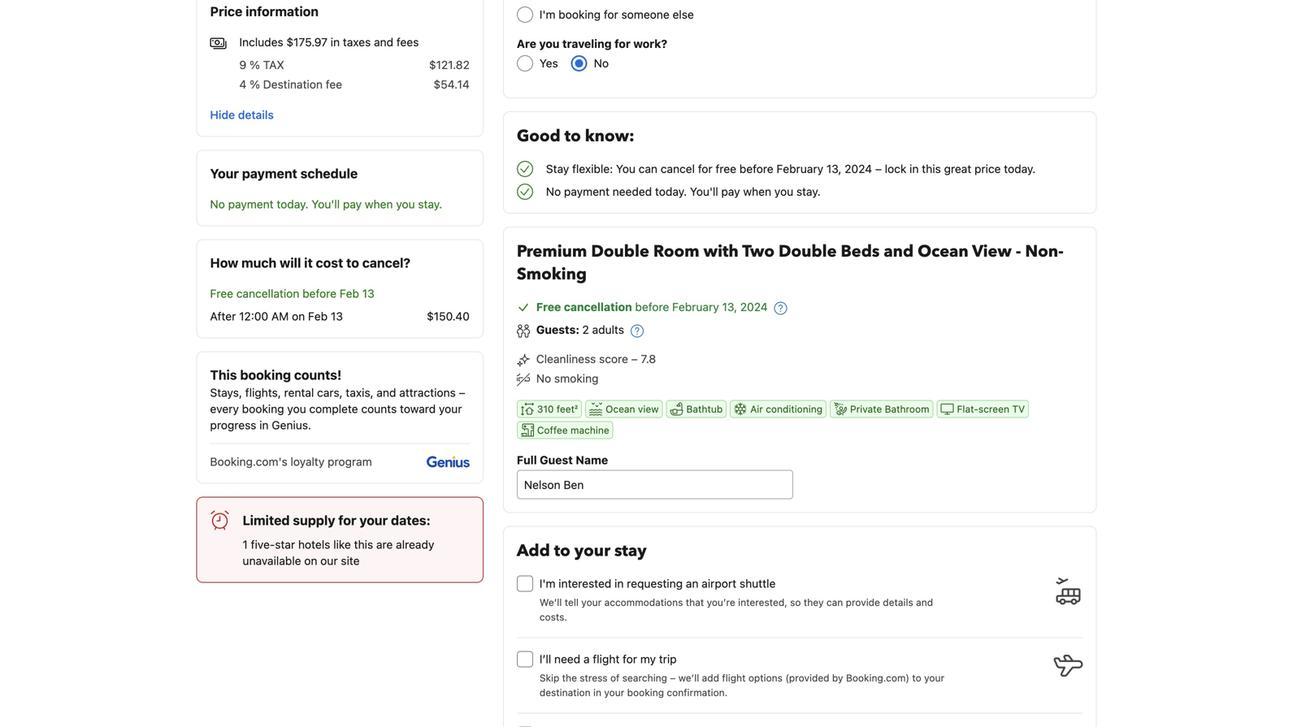 Task type: vqa. For each thing, say whether or not it's contained in the screenshot.
the
yes



Task type: locate. For each thing, give the bounding box(es) containing it.
feb down cost
[[340, 287, 359, 300]]

– inside "this booking counts! stays, flights, rental cars, taxis, and attractions – every booking you complete counts toward your progress in genius."
[[459, 386, 465, 399]]

double right "two"
[[779, 241, 837, 263]]

guests:
[[536, 323, 580, 337]]

1 horizontal spatial 13
[[362, 287, 374, 300]]

your up are
[[360, 513, 388, 528]]

to right add on the bottom of page
[[554, 540, 570, 563]]

– left 7.8
[[631, 352, 638, 366]]

and right provide
[[916, 597, 933, 609]]

1 vertical spatial i'm
[[540, 577, 556, 591]]

1 vertical spatial can
[[827, 597, 843, 609]]

2024
[[845, 162, 872, 176], [740, 300, 768, 314]]

1 % from the top
[[250, 58, 260, 72]]

booking inside skip the stress of searching – we'll add flight options (provided by booking.com) to your destination in your booking confirmation.
[[627, 687, 664, 699]]

this inside 1 five-star hotels like this are already unavailable on our site
[[354, 538, 373, 551]]

pay down schedule
[[343, 197, 362, 211]]

1 horizontal spatial details
[[883, 597, 913, 609]]

ocean inside premium double room with two double beds and ocean view - non- smoking
[[918, 241, 969, 263]]

interested,
[[738, 597, 787, 609]]

payment down your
[[228, 197, 274, 211]]

i'm for i'm booking for someone else
[[540, 8, 556, 21]]

pay
[[721, 185, 740, 198], [343, 197, 362, 211]]

0 vertical spatial %
[[250, 58, 260, 72]]

1 vertical spatial this
[[354, 538, 373, 551]]

your down attractions
[[439, 402, 462, 416]]

1 horizontal spatial before
[[635, 300, 669, 314]]

cancellation for free cancellation before february 13, 2024
[[564, 300, 632, 314]]

13 down cancel?
[[362, 287, 374, 300]]

we'll tell your accommodations that you're interested, so they can provide details and costs.
[[540, 597, 933, 623]]

when down stay flexible: you can cancel for free before february 13, 2024 – lock in this great price today. at the top
[[743, 185, 771, 198]]

in left the genius.
[[259, 418, 269, 432]]

9
[[239, 58, 247, 72]]

genius.
[[272, 418, 311, 432]]

work?
[[633, 37, 667, 50]]

1 vertical spatial flight
[[722, 673, 746, 684]]

requesting
[[627, 577, 683, 591]]

can right you
[[639, 162, 658, 176]]

1 horizontal spatial 2024
[[845, 162, 872, 176]]

premium double room with two double beds and ocean view - non- smoking
[[517, 241, 1064, 286]]

you down stay flexible: you can cancel for free before february 13, 2024 – lock in this great price today. at the top
[[775, 185, 793, 198]]

flight right add
[[722, 673, 746, 684]]

today.
[[1004, 162, 1036, 176], [655, 185, 687, 198], [277, 197, 309, 211]]

details
[[238, 108, 274, 121], [883, 597, 913, 609]]

0 horizontal spatial details
[[238, 108, 274, 121]]

2 i'm from the top
[[540, 577, 556, 591]]

flight right a
[[593, 653, 620, 666]]

that
[[686, 597, 704, 609]]

by
[[832, 673, 843, 684]]

with
[[704, 241, 739, 263]]

view
[[972, 241, 1012, 263]]

after
[[210, 310, 236, 323]]

flights,
[[245, 386, 281, 399]]

skip the stress of searching – we'll add flight options (provided by booking.com) to your destination in your booking confirmation.
[[540, 673, 945, 699]]

1 horizontal spatial 13,
[[827, 162, 842, 176]]

airport
[[702, 577, 737, 591]]

0 vertical spatial 13
[[362, 287, 374, 300]]

options
[[748, 673, 783, 684]]

0 horizontal spatial before
[[302, 287, 337, 300]]

– right attractions
[[459, 386, 465, 399]]

2 % from the top
[[250, 78, 260, 91]]

no inside are you traveling for work? element
[[594, 56, 609, 70]]

1 horizontal spatial this
[[922, 162, 941, 176]]

2 horizontal spatial today.
[[1004, 162, 1036, 176]]

0 horizontal spatial stay.
[[418, 197, 442, 211]]

1 vertical spatial %
[[250, 78, 260, 91]]

can inside the we'll tell your accommodations that you're interested, so they can provide details and costs.
[[827, 597, 843, 609]]

booking.com's loyalty program
[[210, 455, 372, 468]]

%
[[250, 58, 260, 72], [250, 78, 260, 91]]

1 vertical spatial february
[[672, 300, 719, 314]]

details down 4
[[238, 108, 274, 121]]

13 down free cancellation before feb 13
[[331, 310, 343, 323]]

no payment needed today. you'll pay when you stay.
[[546, 185, 821, 198]]

to right good
[[565, 125, 581, 148]]

no for no
[[594, 56, 609, 70]]

they
[[804, 597, 824, 609]]

payment right your
[[242, 166, 297, 181]]

1 double from the left
[[591, 241, 649, 263]]

in inside "this booking counts! stays, flights, rental cars, taxis, and attractions – every booking you complete counts toward your progress in genius."
[[259, 418, 269, 432]]

1 horizontal spatial flight
[[722, 673, 746, 684]]

0 horizontal spatial 13
[[331, 310, 343, 323]]

free up guests:
[[536, 300, 561, 314]]

you down rental
[[287, 402, 306, 416]]

this left are
[[354, 538, 373, 551]]

i'm up we'll
[[540, 577, 556, 591]]

free cancellation before feb 13
[[210, 287, 374, 300]]

you up "yes"
[[539, 37, 560, 50]]

1 horizontal spatial february
[[777, 162, 824, 176]]

on down hotels
[[304, 554, 317, 568]]

Full Guest Name text field
[[517, 470, 793, 500]]

on right am
[[292, 310, 305, 323]]

no payment today. you'll pay when you stay.
[[210, 197, 442, 211]]

this
[[922, 162, 941, 176], [354, 538, 373, 551]]

schedule
[[300, 166, 358, 181]]

in left taxes
[[331, 35, 340, 49]]

payment for today.
[[228, 197, 274, 211]]

and inside "this booking counts! stays, flights, rental cars, taxis, and attractions – every booking you complete counts toward your progress in genius."
[[377, 386, 396, 399]]

booking down searching
[[627, 687, 664, 699]]

0 horizontal spatial you'll
[[312, 197, 340, 211]]

0 horizontal spatial ocean
[[606, 403, 635, 415]]

pay down free
[[721, 185, 740, 198]]

0 horizontal spatial cancellation
[[236, 287, 299, 300]]

13, down 'with'
[[722, 300, 737, 314]]

payment for needed
[[564, 185, 610, 198]]

1 vertical spatial on
[[304, 554, 317, 568]]

are
[[376, 538, 393, 551]]

flight inside skip the stress of searching – we'll add flight options (provided by booking.com) to your destination in your booking confirmation.
[[722, 673, 746, 684]]

cancel?
[[362, 255, 411, 271]]

coffee
[[537, 425, 568, 436]]

flat-screen tv
[[957, 403, 1025, 415]]

you'll down free
[[690, 185, 718, 198]]

no down the stay
[[546, 185, 561, 198]]

needed
[[613, 185, 652, 198]]

1 vertical spatial details
[[883, 597, 913, 609]]

2024 down "two"
[[740, 300, 768, 314]]

% right 4
[[250, 78, 260, 91]]

before up 7.8
[[635, 300, 669, 314]]

trip
[[659, 653, 677, 666]]

0 horizontal spatial feb
[[308, 310, 328, 323]]

to
[[565, 125, 581, 148], [346, 255, 359, 271], [554, 540, 570, 563], [912, 673, 922, 684]]

– inside skip the stress of searching – we'll add flight options (provided by booking.com) to your destination in your booking confirmation.
[[670, 673, 676, 684]]

supply
[[293, 513, 335, 528]]

limited supply  for your dates: status
[[196, 497, 484, 583]]

0 vertical spatial i'm
[[540, 8, 556, 21]]

for left someone
[[604, 8, 618, 21]]

attractions
[[399, 386, 456, 399]]

– left we'll
[[670, 673, 676, 684]]

cancellation up after 12:00 am on feb 13
[[236, 287, 299, 300]]

you inside "this booking counts! stays, flights, rental cars, taxis, and attractions – every booking you complete counts toward your progress in genius."
[[287, 402, 306, 416]]

13, left 'lock'
[[827, 162, 842, 176]]

when
[[743, 185, 771, 198], [365, 197, 393, 211]]

costs.
[[540, 612, 567, 623]]

1 horizontal spatial free
[[536, 300, 561, 314]]

cancellation up adults
[[564, 300, 632, 314]]

0 horizontal spatial flight
[[593, 653, 620, 666]]

your inside status
[[360, 513, 388, 528]]

private bathroom
[[850, 403, 930, 415]]

your right tell
[[581, 597, 602, 609]]

2024 left 'lock'
[[845, 162, 872, 176]]

today. down cancel
[[655, 185, 687, 198]]

and right beds
[[884, 241, 914, 263]]

february right free
[[777, 162, 824, 176]]

1 horizontal spatial ocean
[[918, 241, 969, 263]]

to right booking.com)
[[912, 673, 922, 684]]

tv
[[1012, 403, 1025, 415]]

in down stress at the bottom left of page
[[593, 687, 601, 699]]

february down room
[[672, 300, 719, 314]]

group
[[517, 569, 1090, 727]]

great
[[944, 162, 972, 176]]

12:00
[[239, 310, 268, 323]]

smoking
[[517, 263, 587, 286]]

our
[[320, 554, 338, 568]]

today. right "price"
[[1004, 162, 1036, 176]]

no down "are you traveling for work?"
[[594, 56, 609, 70]]

you'll down schedule
[[312, 197, 340, 211]]

double left room
[[591, 241, 649, 263]]

$54.14
[[434, 78, 470, 91]]

% for 9
[[250, 58, 260, 72]]

your down the of
[[604, 687, 625, 699]]

double
[[591, 241, 649, 263], [779, 241, 837, 263]]

0 vertical spatial feb
[[340, 287, 359, 300]]

name
[[576, 454, 608, 467]]

1 i'm from the top
[[540, 8, 556, 21]]

this left great
[[922, 162, 941, 176]]

and up counts
[[377, 386, 396, 399]]

1 horizontal spatial double
[[779, 241, 837, 263]]

cancel
[[661, 162, 695, 176]]

add
[[702, 673, 719, 684]]

–
[[875, 162, 882, 176], [631, 352, 638, 366], [459, 386, 465, 399], [670, 673, 676, 684]]

someone
[[621, 8, 670, 21]]

1 vertical spatial 13,
[[722, 300, 737, 314]]

coffee machine
[[537, 425, 609, 436]]

when up cancel?
[[365, 197, 393, 211]]

0 vertical spatial 13,
[[827, 162, 842, 176]]

0 horizontal spatial free
[[210, 287, 233, 300]]

can right they
[[827, 597, 843, 609]]

skip
[[540, 673, 559, 684]]

0 horizontal spatial february
[[672, 300, 719, 314]]

i'm up "yes"
[[540, 8, 556, 21]]

view
[[638, 403, 659, 415]]

1 vertical spatial 2024
[[740, 300, 768, 314]]

taxes
[[343, 35, 371, 49]]

% right 9
[[250, 58, 260, 72]]

before right free
[[740, 162, 774, 176]]

no down cleanliness
[[536, 372, 551, 385]]

your
[[439, 402, 462, 416], [360, 513, 388, 528], [575, 540, 610, 563], [581, 597, 602, 609], [924, 673, 945, 684], [604, 687, 625, 699]]

ocean view
[[606, 403, 659, 415]]

and left fees
[[374, 35, 393, 49]]

feb down free cancellation before feb 13
[[308, 310, 328, 323]]

free up after
[[210, 287, 233, 300]]

your inside "this booking counts! stays, flights, rental cars, taxis, and attractions – every booking you complete counts toward your progress in genius."
[[439, 402, 462, 416]]

payment
[[242, 166, 297, 181], [564, 185, 610, 198], [228, 197, 274, 211]]

no down your
[[210, 197, 225, 211]]

0 vertical spatial flight
[[593, 653, 620, 666]]

details right provide
[[883, 597, 913, 609]]

0 horizontal spatial can
[[639, 162, 658, 176]]

much
[[241, 255, 277, 271]]

1 horizontal spatial cancellation
[[564, 300, 632, 314]]

0 horizontal spatial double
[[591, 241, 649, 263]]

1 horizontal spatial pay
[[721, 185, 740, 198]]

booking up flights,
[[240, 367, 291, 383]]

7.8
[[641, 352, 656, 366]]

bathroom
[[885, 403, 930, 415]]

13,
[[827, 162, 842, 176], [722, 300, 737, 314]]

0 horizontal spatial when
[[365, 197, 393, 211]]

payment down flexible:
[[564, 185, 610, 198]]

before for free cancellation before february 13, 2024
[[635, 300, 669, 314]]

0 vertical spatial can
[[639, 162, 658, 176]]

already
[[396, 538, 434, 551]]

for up 'like'
[[338, 513, 356, 528]]

1 horizontal spatial feb
[[340, 287, 359, 300]]

1 horizontal spatial can
[[827, 597, 843, 609]]

0 horizontal spatial 13,
[[722, 300, 737, 314]]

to inside skip the stress of searching – we'll add flight options (provided by booking.com) to your destination in your booking confirmation.
[[912, 673, 922, 684]]

blue genius logo image
[[427, 456, 470, 468], [427, 456, 470, 468]]

tax
[[263, 58, 284, 72]]

your
[[210, 166, 239, 181]]

0 horizontal spatial this
[[354, 538, 373, 551]]

good to know:
[[517, 125, 635, 148]]

0 vertical spatial 2024
[[845, 162, 872, 176]]

before down how much will it cost to cancel?
[[302, 287, 337, 300]]

need
[[554, 653, 581, 666]]

air conditioning
[[750, 403, 823, 415]]

0 vertical spatial details
[[238, 108, 274, 121]]

0 vertical spatial ocean
[[918, 241, 969, 263]]

today. down your payment schedule
[[277, 197, 309, 211]]

0 horizontal spatial today.
[[277, 197, 309, 211]]

you're
[[707, 597, 735, 609]]

no for no payment needed today. you'll pay when you stay.
[[546, 185, 561, 198]]



Task type: describe. For each thing, give the bounding box(es) containing it.
your payment schedule
[[210, 166, 358, 181]]

4 % destination fee
[[239, 78, 342, 91]]

every
[[210, 402, 239, 416]]

booking up traveling
[[559, 8, 601, 21]]

destination
[[540, 687, 591, 699]]

for inside status
[[338, 513, 356, 528]]

before for free cancellation before feb 13
[[302, 287, 337, 300]]

your up interested
[[575, 540, 610, 563]]

an
[[686, 577, 699, 591]]

my
[[640, 653, 656, 666]]

are you traveling for work? element
[[504, 36, 1083, 72]]

no for no smoking
[[536, 372, 551, 385]]

1 vertical spatial feb
[[308, 310, 328, 323]]

% for 4
[[250, 78, 260, 91]]

1 horizontal spatial you'll
[[690, 185, 718, 198]]

for left free
[[698, 162, 713, 176]]

how much will it cost to cancel?
[[210, 255, 411, 271]]

i'll
[[540, 653, 551, 666]]

0 vertical spatial this
[[922, 162, 941, 176]]

full
[[517, 454, 537, 467]]

after 12:00 am on feb 13
[[210, 310, 343, 323]]

– left 'lock'
[[875, 162, 882, 176]]

group containing i'm interested in requesting an airport shuttle
[[517, 569, 1090, 727]]

4
[[239, 78, 247, 91]]

information
[[246, 4, 319, 19]]

no for no payment today. you'll pay when you stay.
[[210, 197, 225, 211]]

program
[[328, 455, 372, 468]]

payment for schedule
[[242, 166, 297, 181]]

beds
[[841, 241, 880, 263]]

-
[[1016, 241, 1021, 263]]

price
[[210, 4, 242, 19]]

1 horizontal spatial stay.
[[797, 185, 821, 198]]

are you traveling for work?
[[517, 37, 667, 50]]

2 horizontal spatial before
[[740, 162, 774, 176]]

two
[[742, 241, 775, 263]]

stay flexible: you can cancel for free before february 13, 2024 – lock in this great price today.
[[546, 162, 1036, 176]]

$121.82
[[429, 58, 470, 72]]

the
[[562, 673, 577, 684]]

limited supply  for your dates:
[[243, 513, 431, 528]]

i'm interested in requesting an airport shuttle
[[540, 577, 776, 591]]

booking down flights,
[[242, 402, 284, 416]]

9 % tax
[[239, 58, 284, 72]]

1 horizontal spatial today.
[[655, 185, 687, 198]]

2 double from the left
[[779, 241, 837, 263]]

i'm for i'm interested in requesting an airport shuttle
[[540, 577, 556, 591]]

lock
[[885, 162, 907, 176]]

of
[[610, 673, 620, 684]]

1 vertical spatial 13
[[331, 310, 343, 323]]

0 horizontal spatial pay
[[343, 197, 362, 211]]

i'm booking for someone else
[[540, 8, 694, 21]]

this booking counts! stays, flights, rental cars, taxis, and attractions – every booking you complete counts toward your progress in genius.
[[210, 367, 465, 432]]

in up accommodations
[[615, 577, 624, 591]]

loyalty
[[291, 455, 325, 468]]

1
[[243, 538, 248, 551]]

private
[[850, 403, 882, 415]]

like
[[333, 538, 351, 551]]

screen
[[979, 403, 1010, 415]]

you
[[616, 162, 636, 176]]

for left my
[[623, 653, 637, 666]]

shuttle
[[740, 577, 776, 591]]

you up cancel?
[[396, 197, 415, 211]]

price
[[975, 162, 1001, 176]]

free for free cancellation before february 13, 2024
[[536, 300, 561, 314]]

free for free cancellation before feb 13
[[210, 287, 233, 300]]

0 vertical spatial on
[[292, 310, 305, 323]]

non-
[[1025, 241, 1064, 263]]

310
[[537, 403, 554, 415]]

premium
[[517, 241, 587, 263]]

booking.com)
[[846, 673, 910, 684]]

310 feet²
[[537, 403, 578, 415]]

counts
[[361, 402, 397, 416]]

0 horizontal spatial 2024
[[740, 300, 768, 314]]

your inside the we'll tell your accommodations that you're interested, so they can provide details and costs.
[[581, 597, 602, 609]]

booking.com's
[[210, 455, 288, 468]]

yes
[[540, 56, 558, 70]]

adults
[[592, 323, 624, 337]]

stays,
[[210, 386, 242, 399]]

interested
[[559, 577, 612, 591]]

tell
[[565, 597, 579, 609]]

searching
[[622, 673, 667, 684]]

1 vertical spatial ocean
[[606, 403, 635, 415]]

1 horizontal spatial when
[[743, 185, 771, 198]]

provide
[[846, 597, 880, 609]]

in inside skip the stress of searching – we'll add flight options (provided by booking.com) to your destination in your booking confirmation.
[[593, 687, 601, 699]]

score
[[599, 352, 628, 366]]

hide details
[[210, 108, 274, 121]]

am
[[271, 310, 289, 323]]

on inside 1 five-star hotels like this are already unavailable on our site
[[304, 554, 317, 568]]

hotels
[[298, 538, 330, 551]]

your right booking.com)
[[924, 673, 945, 684]]

$150.40
[[427, 310, 470, 323]]

else
[[673, 8, 694, 21]]

taxis,
[[346, 386, 374, 399]]

dates:
[[391, 513, 431, 528]]

includes
[[239, 35, 283, 49]]

details inside hide details button
[[238, 108, 274, 121]]

are
[[517, 37, 536, 50]]

cleanliness
[[536, 352, 596, 366]]

will
[[280, 255, 301, 271]]

details inside the we'll tell your accommodations that you're interested, so they can provide details and costs.
[[883, 597, 913, 609]]

cancellation for free cancellation before feb 13
[[236, 287, 299, 300]]

feet²
[[557, 403, 578, 415]]

for left work?
[[615, 37, 631, 50]]

and inside premium double room with two double beds and ocean view - non- smoking
[[884, 241, 914, 263]]

in right 'lock'
[[910, 162, 919, 176]]

accommodations
[[604, 597, 683, 609]]

to right cost
[[346, 255, 359, 271]]

counts!
[[294, 367, 342, 383]]

know:
[[585, 125, 635, 148]]

price information
[[210, 4, 319, 19]]

2
[[582, 323, 589, 337]]

no smoking
[[536, 372, 599, 385]]

air
[[750, 403, 763, 415]]

0 vertical spatial february
[[777, 162, 824, 176]]

stay
[[546, 162, 569, 176]]

and inside the we'll tell your accommodations that you're interested, so they can provide details and costs.
[[916, 597, 933, 609]]

1 five-star hotels like this are already unavailable on our site
[[243, 538, 434, 568]]

flexible:
[[572, 162, 613, 176]]

site
[[341, 554, 360, 568]]

smoking
[[554, 372, 599, 385]]

it
[[304, 255, 313, 271]]

$175.97
[[287, 35, 328, 49]]



